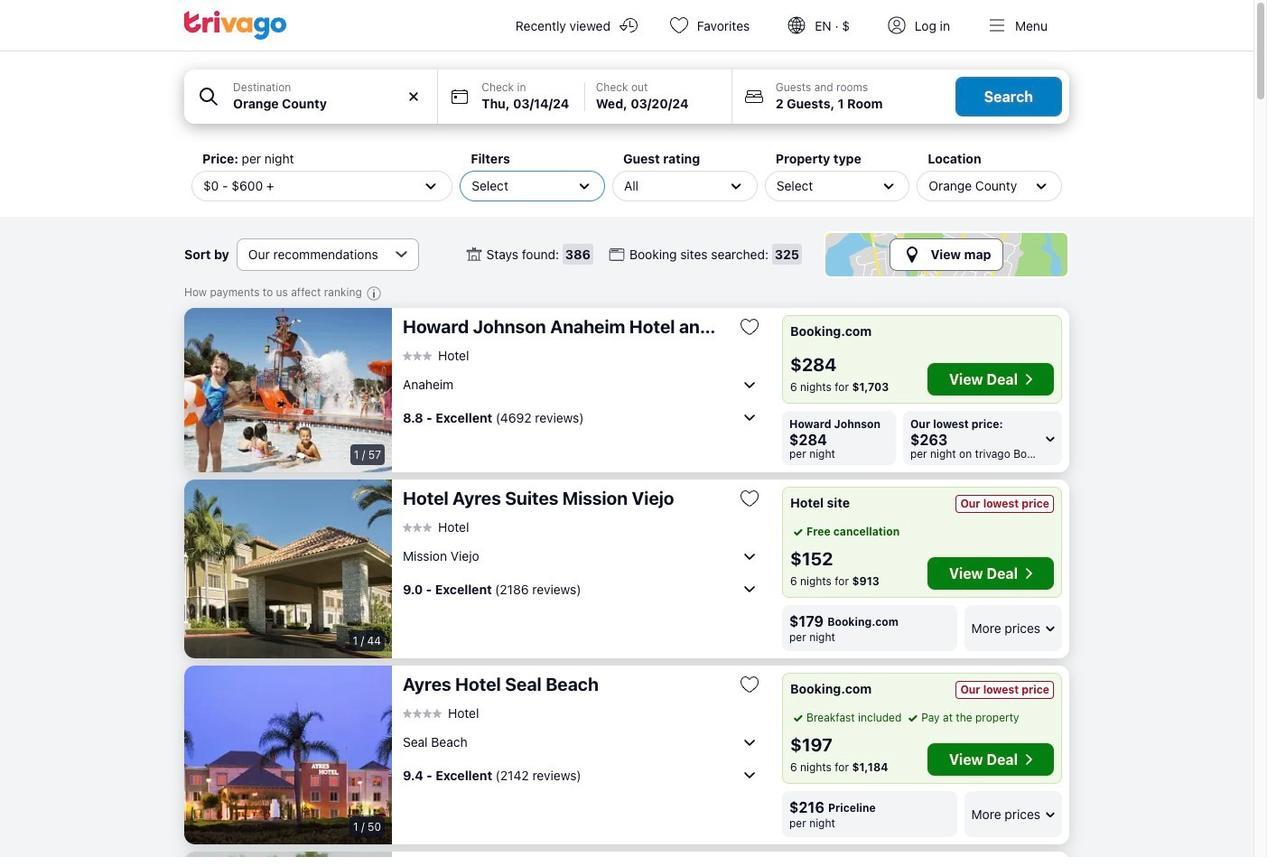 Task type: vqa. For each thing, say whether or not it's contained in the screenshot.
field
yes



Task type: locate. For each thing, give the bounding box(es) containing it.
None field
[[184, 70, 438, 124]]

clear image
[[406, 89, 422, 105]]

hotel ayres suites mission viejo, (mission viejo, usa) image
[[184, 480, 392, 659]]

trivago logo image
[[184, 11, 287, 40]]

howard johnson anaheim hotel and water playground, (anaheim, usa) image
[[184, 308, 392, 473]]

ayres hotel seal beach, (seal beach, usa) image
[[184, 666, 392, 845]]



Task type: describe. For each thing, give the bounding box(es) containing it.
Where to? search field
[[233, 94, 427, 113]]

the pacific inn, (seal beach, usa) image
[[184, 852, 392, 857]]



